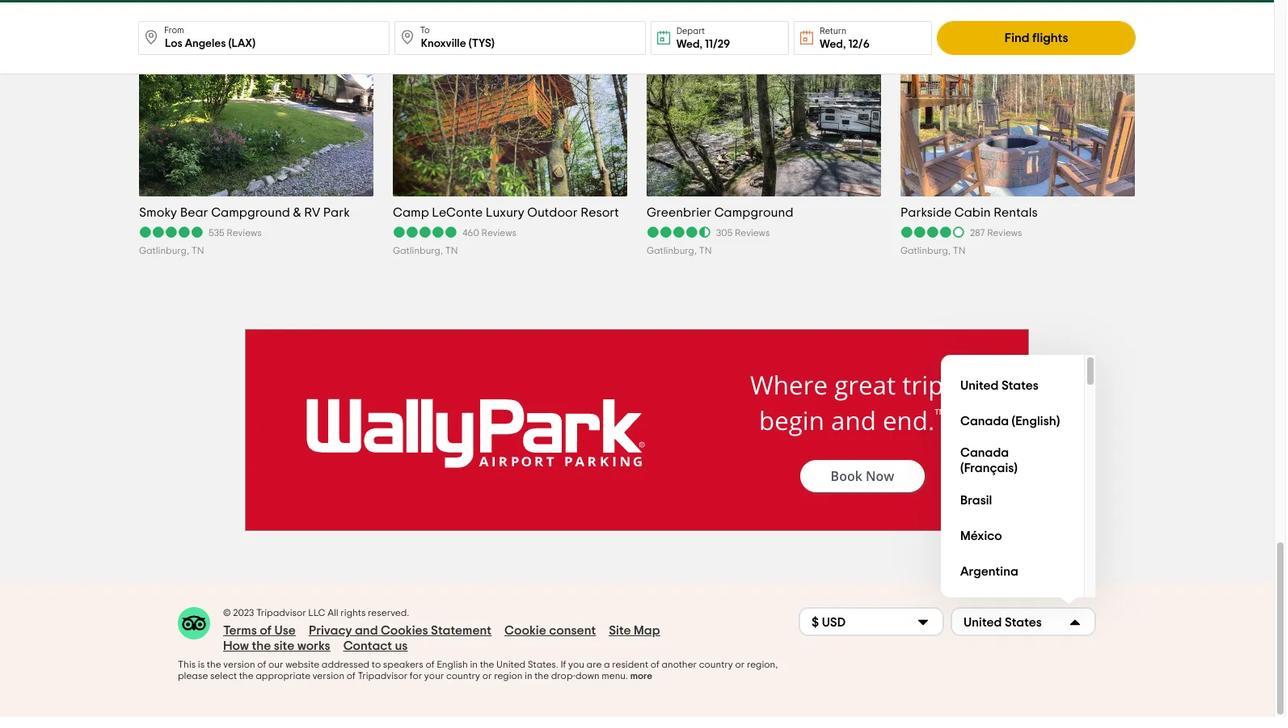 Task type: describe. For each thing, give the bounding box(es) containing it.
this is the version of our website addressed to speakers of english in the united states
[[178, 660, 556, 669]]

tn for cabin
[[953, 246, 966, 255]]

drop-
[[551, 671, 575, 681]]

reviews for leconte
[[481, 228, 516, 237]]

resident
[[612, 660, 648, 669]]

privacy
[[309, 624, 352, 637]]

tn for campground
[[699, 246, 712, 255]]

305 reviews
[[716, 228, 770, 237]]

tn for leconte
[[445, 246, 458, 255]]

cookie consent
[[505, 624, 596, 637]]

rights
[[341, 608, 366, 618]]

to
[[372, 660, 381, 669]]

canada (français) link
[[954, 439, 1071, 483]]

states for united states popup button
[[1005, 616, 1042, 629]]

2 vertical spatial united
[[496, 660, 526, 669]]

to
[[420, 26, 430, 35]]

are
[[587, 660, 602, 669]]

contact
[[343, 639, 392, 652]]

&
[[293, 206, 301, 219]]

usd
[[822, 616, 846, 629]]

287 reviews
[[970, 228, 1022, 237]]

535
[[209, 228, 224, 237]]

more button
[[630, 670, 652, 682]]

bear
[[180, 206, 208, 219]]

return wed, 12/6
[[820, 27, 870, 50]]

gatlinburg, tn for parkside
[[901, 246, 966, 255]]

your
[[424, 671, 444, 681]]

smoky bear campground & rv park link
[[139, 204, 373, 220]]

1 vertical spatial country
[[446, 671, 480, 681]]

gatlinburg, for greenbrier
[[647, 246, 697, 255]]

united for united states popup button
[[964, 616, 1002, 629]]

brasil
[[960, 494, 992, 506]]

terms of use
[[223, 624, 296, 637]]

reviews for cabin
[[987, 228, 1022, 237]]

460 reviews
[[462, 228, 516, 237]]

smoky
[[139, 206, 177, 219]]

advertisement region
[[245, 329, 1029, 531]]

contact us
[[343, 639, 408, 652]]

parkside cabin rentals
[[901, 206, 1038, 219]]

flights
[[1032, 32, 1068, 44]]

if
[[561, 660, 566, 669]]

2 campground from the left
[[714, 206, 793, 219]]

12/6
[[848, 39, 870, 50]]

smoky bear campground & rv park
[[139, 206, 350, 219]]

0 vertical spatial in
[[470, 660, 478, 669]]

parkside cabin rentals image
[[897, 34, 1139, 196]]

version inside . if you are a resident of another country or region, please select the appropriate version of tripadvisor for your country or region in the drop-down menu.
[[313, 671, 344, 681]]

canada for canada (français)
[[960, 446, 1009, 459]]

1 horizontal spatial or
[[735, 660, 745, 669]]

cookie
[[505, 624, 546, 637]]

460
[[462, 228, 479, 237]]

1 campground from the left
[[211, 206, 290, 219]]

brasil link
[[954, 483, 1071, 518]]

canada (français)
[[960, 446, 1018, 475]]

$ usd button
[[799, 607, 944, 636]]

united states for united states link at the right bottom
[[960, 379, 1039, 392]]

rentals
[[994, 206, 1038, 219]]

canada (english) link
[[954, 403, 1071, 439]]

camp leconte luxury outdoor resort image
[[393, 0, 627, 235]]

canada (english)
[[960, 414, 1060, 427]]

2 vertical spatial states
[[528, 660, 556, 669]]

contact us link
[[343, 639, 408, 654]]

of up your
[[426, 660, 434, 669]]

map
[[634, 624, 660, 637]]

camp leconte luxury outdoor resort link
[[393, 204, 627, 220]]

wed, for wed, 11/29
[[676, 39, 703, 50]]

return
[[820, 27, 846, 36]]

for
[[410, 671, 422, 681]]

méxico
[[960, 529, 1002, 542]]

another
[[662, 660, 697, 669]]

of down addressed on the left bottom
[[347, 671, 356, 681]]

addressed
[[322, 660, 370, 669]]

1 vertical spatial or
[[482, 671, 492, 681]]

of up how the site works link
[[260, 624, 272, 637]]

the right select on the left bottom of page
[[239, 671, 253, 681]]

consent
[[549, 624, 596, 637]]

$
[[812, 616, 819, 629]]

0 horizontal spatial version
[[223, 660, 255, 669]]

greenbrier
[[647, 206, 712, 219]]

privacy and cookies statement link
[[309, 623, 492, 639]]

all
[[328, 608, 338, 618]]

of up more
[[650, 660, 659, 669]]

1 horizontal spatial country
[[699, 660, 733, 669]]

305
[[716, 228, 733, 237]]

.
[[556, 660, 558, 669]]

the up region
[[480, 660, 494, 669]]

méxico link
[[954, 518, 1071, 554]]

(français)
[[960, 462, 1018, 475]]

cookie consent button
[[505, 623, 596, 639]]

privacy and cookies statement
[[309, 624, 492, 637]]

a
[[604, 660, 610, 669]]

luxury
[[486, 206, 525, 219]]

reviews for bear
[[227, 228, 262, 237]]



Task type: locate. For each thing, give the bounding box(es) containing it.
0 vertical spatial united
[[960, 379, 999, 392]]

1 vertical spatial tripadvisor
[[358, 671, 408, 681]]

1 city or airport text field from the left
[[138, 21, 390, 55]]

0 vertical spatial canada
[[960, 414, 1009, 427]]

site map link
[[609, 623, 660, 639]]

tn down leconte
[[445, 246, 458, 255]]

from
[[164, 26, 184, 35]]

canada up "canada (français)"
[[960, 414, 1009, 427]]

campground up 535 reviews on the left top
[[211, 206, 290, 219]]

city or airport text field for to
[[394, 21, 646, 55]]

0 vertical spatial united states
[[960, 379, 1039, 392]]

reserved.
[[368, 608, 409, 618]]

0 vertical spatial states
[[1001, 379, 1039, 392]]

wed, down return
[[820, 39, 846, 50]]

park
[[323, 206, 350, 219]]

1 horizontal spatial in
[[525, 671, 532, 681]]

tripadvisor up use
[[256, 608, 306, 618]]

cabin
[[955, 206, 991, 219]]

smoky bear campground & rv park image
[[113, 8, 399, 223]]

or left region, in the right of the page
[[735, 660, 745, 669]]

reviews down the greenbrier campground link
[[735, 228, 770, 237]]

states inside united states link
[[1001, 379, 1039, 392]]

1 horizontal spatial campground
[[714, 206, 793, 219]]

0 horizontal spatial tripadvisor
[[256, 608, 306, 618]]

1 horizontal spatial wed,
[[820, 39, 846, 50]]

united states down argentina link at the bottom right
[[964, 616, 1042, 629]]

1 tn from the left
[[191, 246, 204, 255]]

or left region
[[482, 671, 492, 681]]

united states up canada (english)
[[960, 379, 1039, 392]]

gatlinburg, down smoky
[[139, 246, 189, 255]]

the left drop-
[[535, 671, 549, 681]]

gatlinburg, for parkside
[[901, 246, 951, 255]]

region,
[[747, 660, 778, 669]]

gatlinburg, tn for smoky
[[139, 246, 204, 255]]

llc
[[308, 608, 325, 618]]

535 reviews
[[209, 228, 262, 237]]

3 gatlinburg, from the left
[[647, 246, 697, 255]]

0 vertical spatial or
[[735, 660, 745, 669]]

in inside . if you are a resident of another country or region, please select the appropriate version of tripadvisor for your country or region in the drop-down menu.
[[525, 671, 532, 681]]

united inside menu
[[960, 379, 999, 392]]

in right region
[[525, 671, 532, 681]]

find flights
[[1005, 32, 1068, 44]]

country
[[699, 660, 733, 669], [446, 671, 480, 681]]

gatlinburg, for camp
[[393, 246, 443, 255]]

find
[[1005, 32, 1030, 44]]

gatlinburg, tn down camp in the top of the page
[[393, 246, 458, 255]]

united up region
[[496, 660, 526, 669]]

is
[[198, 660, 205, 669]]

3 reviews from the left
[[735, 228, 770, 237]]

how
[[223, 639, 249, 652]]

united states button
[[951, 607, 1096, 636]]

site map how the site works
[[223, 624, 660, 652]]

states for united states link at the right bottom
[[1001, 379, 1039, 392]]

parkside cabin rentals link
[[901, 204, 1135, 220]]

united states inside popup button
[[964, 616, 1042, 629]]

more
[[630, 671, 652, 681]]

cookies
[[381, 624, 428, 637]]

region
[[494, 671, 523, 681]]

statement
[[431, 624, 492, 637]]

wed, for wed, 12/6
[[820, 39, 846, 50]]

wed, inside depart wed, 11/29
[[676, 39, 703, 50]]

reviews down rentals
[[987, 228, 1022, 237]]

0 horizontal spatial country
[[446, 671, 480, 681]]

united states link
[[954, 368, 1071, 403]]

1 horizontal spatial city or airport text field
[[394, 21, 646, 55]]

city or airport text field for from
[[138, 21, 390, 55]]

country down english
[[446, 671, 480, 681]]

parkside
[[901, 206, 952, 219]]

reviews down luxury
[[481, 228, 516, 237]]

tn
[[191, 246, 204, 255], [445, 246, 458, 255], [699, 246, 712, 255], [953, 246, 966, 255]]

1 vertical spatial version
[[313, 671, 344, 681]]

canada inside "link"
[[960, 414, 1009, 427]]

3 gatlinburg, tn from the left
[[647, 246, 712, 255]]

wed, inside return wed, 12/6
[[820, 39, 846, 50]]

this
[[178, 660, 196, 669]]

0 horizontal spatial wed,
[[676, 39, 703, 50]]

canada up (français)
[[960, 446, 1009, 459]]

the down terms of use link
[[252, 639, 271, 652]]

argentina link
[[954, 554, 1071, 589]]

rv
[[304, 206, 320, 219]]

1 wed, from the left
[[676, 39, 703, 50]]

1 vertical spatial united
[[964, 616, 1002, 629]]

© 2023 tripadvisor llc all rights reserved.
[[223, 608, 409, 618]]

0 horizontal spatial in
[[470, 660, 478, 669]]

2 gatlinburg, from the left
[[393, 246, 443, 255]]

2 city or airport text field from the left
[[394, 21, 646, 55]]

states
[[1001, 379, 1039, 392], [1005, 616, 1042, 629], [528, 660, 556, 669]]

states inside united states popup button
[[1005, 616, 1042, 629]]

terms of use link
[[223, 623, 296, 639]]

tn down bear
[[191, 246, 204, 255]]

the inside site map how the site works
[[252, 639, 271, 652]]

our
[[268, 660, 283, 669]]

menu containing united states
[[941, 355, 1096, 625]]

campground up the 305 reviews
[[714, 206, 793, 219]]

version down addressed on the left bottom
[[313, 671, 344, 681]]

1 horizontal spatial tripadvisor
[[358, 671, 408, 681]]

©
[[223, 608, 231, 618]]

gatlinburg, down greenbrier
[[647, 246, 697, 255]]

2 wed, from the left
[[820, 39, 846, 50]]

english
[[437, 660, 468, 669]]

11/29
[[705, 39, 730, 50]]

tripadvisor down to
[[358, 671, 408, 681]]

0 horizontal spatial campground
[[211, 206, 290, 219]]

in
[[470, 660, 478, 669], [525, 671, 532, 681]]

us
[[395, 639, 408, 652]]

and
[[355, 624, 378, 637]]

1 horizontal spatial version
[[313, 671, 344, 681]]

gatlinburg, tn down greenbrier
[[647, 246, 712, 255]]

1 gatlinburg, from the left
[[139, 246, 189, 255]]

greenbrier campground image
[[621, 8, 907, 223]]

wed, down depart
[[676, 39, 703, 50]]

depart wed, 11/29
[[676, 27, 730, 50]]

the right is
[[207, 660, 221, 669]]

greenbrier campground
[[647, 206, 793, 219]]

canada inside "canada (français)"
[[960, 446, 1009, 459]]

City or Airport text field
[[138, 21, 390, 55], [394, 21, 646, 55]]

united states
[[960, 379, 1039, 392], [964, 616, 1042, 629]]

reviews
[[227, 228, 262, 237], [481, 228, 516, 237], [735, 228, 770, 237], [987, 228, 1022, 237]]

resort
[[581, 206, 619, 219]]

1 vertical spatial in
[[525, 671, 532, 681]]

reviews down smoky bear campground & rv park
[[227, 228, 262, 237]]

287
[[970, 228, 985, 237]]

tn down parkside cabin rentals at right
[[953, 246, 966, 255]]

country right another
[[699, 660, 733, 669]]

menu
[[941, 355, 1096, 625]]

4 reviews from the left
[[987, 228, 1022, 237]]

2023
[[233, 608, 254, 618]]

2 tn from the left
[[445, 246, 458, 255]]

0 vertical spatial version
[[223, 660, 255, 669]]

tripadvisor
[[256, 608, 306, 618], [358, 671, 408, 681]]

states up canada (english) "link"
[[1001, 379, 1039, 392]]

camp leconte luxury outdoor resort
[[393, 206, 619, 219]]

1 vertical spatial canada
[[960, 446, 1009, 459]]

gatlinburg, for smoky
[[139, 246, 189, 255]]

find flights button
[[937, 21, 1136, 55]]

4 tn from the left
[[953, 246, 966, 255]]

gatlinburg, tn down parkside on the top
[[901, 246, 966, 255]]

gatlinburg, tn down smoky
[[139, 246, 204, 255]]

website
[[285, 660, 319, 669]]

version down how at the bottom of page
[[223, 660, 255, 669]]

of left our on the bottom left of page
[[257, 660, 266, 669]]

(english)
[[1012, 414, 1060, 427]]

2 canada from the top
[[960, 446, 1009, 459]]

you
[[568, 660, 584, 669]]

0 horizontal spatial city or airport text field
[[138, 21, 390, 55]]

gatlinburg,
[[139, 246, 189, 255], [393, 246, 443, 255], [647, 246, 697, 255], [901, 246, 951, 255]]

united for united states link at the right bottom
[[960, 379, 999, 392]]

3 tn from the left
[[699, 246, 712, 255]]

how the site works link
[[223, 639, 330, 654]]

0 vertical spatial country
[[699, 660, 733, 669]]

depart
[[676, 27, 705, 36]]

1 reviews from the left
[[227, 228, 262, 237]]

gatlinburg, tn for camp
[[393, 246, 458, 255]]

outdoor
[[527, 206, 578, 219]]

appropriate
[[256, 671, 310, 681]]

canada for canada (english)
[[960, 414, 1009, 427]]

tn for bear
[[191, 246, 204, 255]]

united states for united states popup button
[[964, 616, 1042, 629]]

2 reviews from the left
[[481, 228, 516, 237]]

tn down greenbrier campground
[[699, 246, 712, 255]]

tripadvisor inside . if you are a resident of another country or region, please select the appropriate version of tripadvisor for your country or region in the drop-down menu.
[[358, 671, 408, 681]]

2 gatlinburg, tn from the left
[[393, 246, 458, 255]]

in right english
[[470, 660, 478, 669]]

4 gatlinburg, from the left
[[901, 246, 951, 255]]

gatlinburg, down parkside on the top
[[901, 246, 951, 255]]

united down "argentina"
[[964, 616, 1002, 629]]

united inside popup button
[[964, 616, 1002, 629]]

united
[[960, 379, 999, 392], [964, 616, 1002, 629], [496, 660, 526, 669]]

1 vertical spatial united states
[[964, 616, 1042, 629]]

gatlinburg, tn for greenbrier
[[647, 246, 712, 255]]

reviews for campground
[[735, 228, 770, 237]]

0 vertical spatial tripadvisor
[[256, 608, 306, 618]]

1 vertical spatial states
[[1005, 616, 1042, 629]]

site
[[609, 624, 631, 637]]

campground
[[211, 206, 290, 219], [714, 206, 793, 219]]

1 canada from the top
[[960, 414, 1009, 427]]

1 gatlinburg, tn from the left
[[139, 246, 204, 255]]

terms
[[223, 624, 257, 637]]

select
[[210, 671, 237, 681]]

0 horizontal spatial or
[[482, 671, 492, 681]]

$ usd
[[812, 616, 846, 629]]

camp
[[393, 206, 429, 219]]

gatlinburg, down camp in the top of the page
[[393, 246, 443, 255]]

states down argentina link at the bottom right
[[1005, 616, 1042, 629]]

. if you are a resident of another country or region, please select the appropriate version of tripadvisor for your country or region in the drop-down menu.
[[178, 660, 778, 681]]

version
[[223, 660, 255, 669], [313, 671, 344, 681]]

states left if
[[528, 660, 556, 669]]

menu.
[[602, 671, 628, 681]]

united up canada (english)
[[960, 379, 999, 392]]

argentina
[[960, 565, 1018, 578]]

works
[[297, 639, 330, 652]]

4 gatlinburg, tn from the left
[[901, 246, 966, 255]]



Task type: vqa. For each thing, say whether or not it's contained in the screenshot.
site map how the site works
yes



